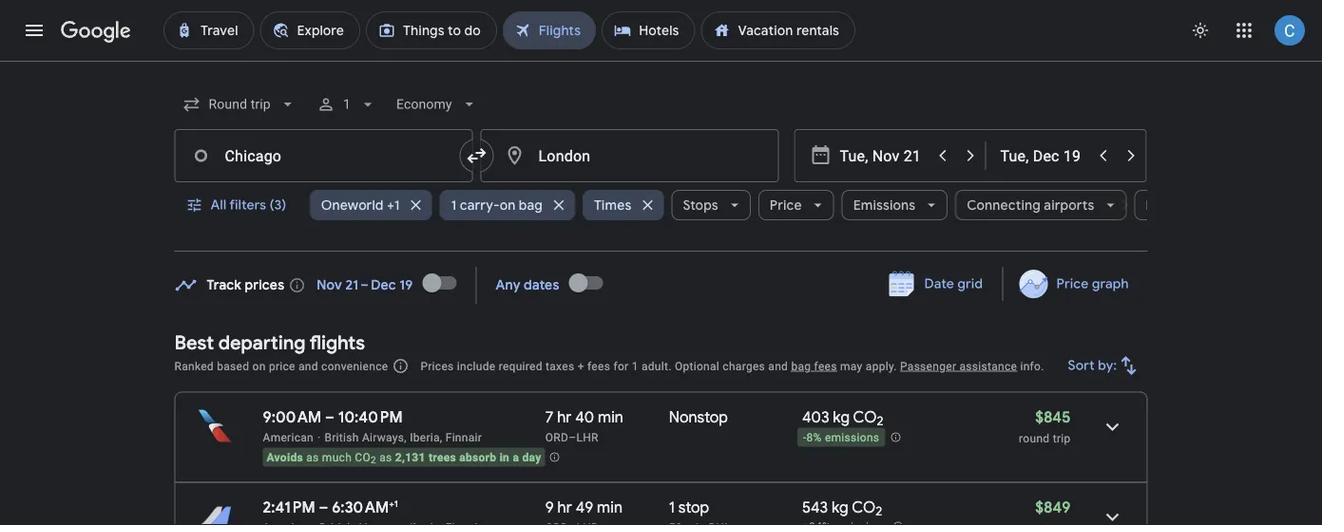 Task type: locate. For each thing, give the bounding box(es) containing it.
1 vertical spatial on
[[252, 360, 266, 373]]

round
[[1019, 432, 1050, 445]]

2 vertical spatial co
[[852, 498, 876, 518]]

min right 40
[[598, 408, 624, 427]]

1 vertical spatial price
[[1057, 276, 1089, 293]]

min inside 7 hr 40 min ord – lhr
[[598, 408, 624, 427]]

duration
[[1146, 197, 1200, 214]]

1 hr from the top
[[557, 408, 572, 427]]

hr inside 'element'
[[558, 498, 572, 518]]

2 right 543
[[876, 504, 883, 520]]

1 horizontal spatial and
[[768, 360, 788, 373]]

stop
[[679, 498, 709, 518]]

+
[[578, 360, 584, 373], [389, 498, 394, 510]]

co for 7 hr 40 min
[[853, 408, 877, 427]]

price graph button
[[1007, 267, 1144, 301]]

prices include required taxes + fees for 1 adult. optional charges and bag fees may apply. passenger assistance
[[421, 360, 1017, 373]]

1 horizontal spatial on
[[499, 197, 515, 214]]

1 horizontal spatial fees
[[814, 360, 837, 373]]

1 horizontal spatial as
[[379, 451, 392, 464]]

avoids
[[267, 451, 303, 464]]

Return text field
[[1001, 130, 1088, 182]]

min
[[598, 408, 624, 427], [597, 498, 623, 518]]

2 down airways,
[[371, 455, 376, 467]]

any dates
[[496, 277, 560, 294]]

1
[[343, 96, 351, 112], [451, 197, 456, 214], [632, 360, 639, 373], [394, 498, 398, 510], [669, 498, 675, 518]]

9:00 am – 10:40 pm
[[263, 408, 403, 427]]

+ right taxes
[[578, 360, 584, 373]]

total duration 9 hr 49 min. element
[[546, 498, 669, 521]]

on up "any" on the left bottom of page
[[499, 197, 515, 214]]

None field
[[174, 87, 305, 122], [389, 87, 486, 122], [174, 87, 305, 122], [389, 87, 486, 122]]

– down 40
[[569, 431, 576, 444]]

co inside 403 kg co 2
[[853, 408, 877, 427]]

0 horizontal spatial +
[[389, 498, 394, 510]]

graph
[[1092, 276, 1129, 293]]

0 horizontal spatial and
[[299, 360, 318, 373]]

nonstop flight. element
[[669, 408, 728, 430]]

bag inside best departing flights main content
[[791, 360, 811, 373]]

leaves o'hare international airport at 2:41 pm on tuesday, november 21 and arrives at heathrow airport at 6:30 am on wednesday, november 22. element
[[263, 498, 398, 518]]

find the best price region
[[174, 260, 1148, 317]]

1 as from the left
[[306, 451, 319, 464]]

min inside 'element'
[[597, 498, 623, 518]]

bag
[[518, 197, 542, 214], [791, 360, 811, 373]]

– for 10:40 pm
[[325, 408, 335, 427]]

much
[[322, 451, 352, 464]]

on left price
[[252, 360, 266, 373]]

fees left may
[[814, 360, 837, 373]]

best
[[174, 331, 214, 355]]

fees
[[588, 360, 610, 373], [814, 360, 837, 373]]

fees left for
[[588, 360, 610, 373]]

trip
[[1053, 432, 1071, 445]]

best departing flights
[[174, 331, 365, 355]]

-
[[803, 432, 807, 445]]

track
[[207, 277, 241, 294]]

1 vertical spatial –
[[569, 431, 576, 444]]

0 horizontal spatial on
[[252, 360, 266, 373]]

duration button
[[1134, 190, 1233, 221]]

finnair
[[446, 431, 482, 444]]

2:41 pm – 6:30 am + 1
[[263, 498, 398, 518]]

1 vertical spatial 2
[[371, 455, 376, 467]]

learn more about ranking image
[[392, 358, 409, 375]]

1 fees from the left
[[588, 360, 610, 373]]

hr inside 7 hr 40 min ord – lhr
[[557, 408, 572, 427]]

price for price
[[769, 197, 802, 214]]

price right stops popup button
[[769, 197, 802, 214]]

co right 543
[[852, 498, 876, 518]]

price inside button
[[1057, 276, 1089, 293]]

0 horizontal spatial as
[[306, 451, 319, 464]]

49
[[576, 498, 593, 518]]

1 vertical spatial hr
[[558, 498, 572, 518]]

0 vertical spatial 2
[[877, 414, 884, 430]]

co inside the "543 kg co 2"
[[852, 498, 876, 518]]

in
[[500, 451, 510, 464]]

0 horizontal spatial fees
[[588, 360, 610, 373]]

kg for 403
[[833, 408, 850, 427]]

2 vertical spatial 2
[[876, 504, 883, 520]]

0 vertical spatial +
[[578, 360, 584, 373]]

543
[[802, 498, 828, 518]]

– right 2:41 pm
[[319, 498, 328, 518]]

airports
[[1044, 197, 1094, 214]]

co right much
[[355, 451, 371, 464]]

-8% emissions
[[803, 432, 880, 445]]

1 for 1
[[343, 96, 351, 112]]

1 vertical spatial +
[[389, 498, 394, 510]]

as down airways,
[[379, 451, 392, 464]]

on inside best departing flights main content
[[252, 360, 266, 373]]

1 vertical spatial min
[[597, 498, 623, 518]]

+ down avoids as much co 2 as 2,131 trees absorb in a day
[[389, 498, 394, 510]]

date
[[925, 276, 955, 293]]

as left much
[[306, 451, 319, 464]]

kg
[[833, 408, 850, 427], [832, 498, 849, 518]]

total duration 7 hr 40 min. element
[[546, 408, 669, 430]]

1 vertical spatial kg
[[832, 498, 849, 518]]

hr right the 9
[[558, 498, 572, 518]]

– up british
[[325, 408, 335, 427]]

1 for 1 stop
[[669, 498, 675, 518]]

kg inside 403 kg co 2
[[833, 408, 850, 427]]

all filters (3) button
[[174, 183, 302, 228]]

lhr
[[576, 431, 599, 444]]

bag left may
[[791, 360, 811, 373]]

nov 21 – dec 19
[[317, 277, 413, 294]]

flight details. leaves o'hare international airport at 2:41 pm on tuesday, november 21 and arrives at heathrow airport at 6:30 am on wednesday, november 22. image
[[1090, 495, 1136, 526]]

hr right 7
[[557, 408, 572, 427]]

0 vertical spatial hr
[[557, 408, 572, 427]]

–
[[325, 408, 335, 427], [569, 431, 576, 444], [319, 498, 328, 518]]

and right charges
[[768, 360, 788, 373]]

stops
[[683, 197, 718, 214]]

bag right carry- at left top
[[518, 197, 542, 214]]

None text field
[[174, 129, 473, 183], [481, 129, 779, 183], [174, 129, 473, 183], [481, 129, 779, 183]]

+ inside 2:41 pm – 6:30 am + 1
[[389, 498, 394, 510]]

2 fees from the left
[[814, 360, 837, 373]]

2
[[877, 414, 884, 430], [371, 455, 376, 467], [876, 504, 883, 520]]

dates
[[524, 277, 560, 294]]

absorb
[[459, 451, 497, 464]]

9 hr 49 min
[[546, 498, 623, 518]]

9:00 am
[[263, 408, 322, 427]]

0 horizontal spatial bag
[[518, 197, 542, 214]]

passenger assistance button
[[900, 360, 1017, 373]]

1 horizontal spatial price
[[1057, 276, 1089, 293]]

as
[[306, 451, 319, 464], [379, 451, 392, 464]]

0 horizontal spatial price
[[769, 197, 802, 214]]

price graph
[[1057, 276, 1129, 293]]

1 horizontal spatial bag
[[791, 360, 811, 373]]

price inside popup button
[[769, 197, 802, 214]]

day
[[522, 451, 541, 464]]

0 vertical spatial kg
[[833, 408, 850, 427]]

2 inside the "543 kg co 2"
[[876, 504, 883, 520]]

carry-
[[459, 197, 499, 214]]

and
[[299, 360, 318, 373], [768, 360, 788, 373]]

by:
[[1098, 357, 1118, 375]]

1 horizontal spatial +
[[578, 360, 584, 373]]

required
[[499, 360, 543, 373]]

min right 49
[[597, 498, 623, 518]]

co
[[853, 408, 877, 427], [355, 451, 371, 464], [852, 498, 876, 518]]

emissions
[[825, 432, 880, 445]]

departing
[[218, 331, 306, 355]]

kg right 543
[[832, 498, 849, 518]]

price
[[769, 197, 802, 214], [1057, 276, 1089, 293]]

taxes
[[546, 360, 575, 373]]

0 vertical spatial on
[[499, 197, 515, 214]]

none search field containing all filters (3)
[[174, 82, 1233, 252]]

price left "graph"
[[1057, 276, 1089, 293]]

2 up emissions
[[877, 414, 884, 430]]

2 hr from the top
[[558, 498, 572, 518]]

849 US dollars text field
[[1036, 498, 1071, 518]]

0 vertical spatial –
[[325, 408, 335, 427]]

min for 7 hr 40 min ord – lhr
[[598, 408, 624, 427]]

kg up -8% emissions
[[833, 408, 850, 427]]

1 inside 2:41 pm – 6:30 am + 1
[[394, 498, 398, 510]]

None search field
[[174, 82, 1233, 252]]

date grid
[[925, 276, 983, 293]]

convenience
[[321, 360, 388, 373]]

kg inside the "543 kg co 2"
[[832, 498, 849, 518]]

0 vertical spatial price
[[769, 197, 802, 214]]

flight details. leaves o'hare international airport at 9:00 am on tuesday, november 21 and arrives at heathrow airport at 10:40 pm on tuesday, november 21. image
[[1090, 405, 1136, 450]]

on inside popup button
[[499, 197, 515, 214]]

403 kg co 2
[[802, 408, 884, 430]]

1 vertical spatial bag
[[791, 360, 811, 373]]

2 vertical spatial –
[[319, 498, 328, 518]]

co inside avoids as much co 2 as 2,131 trees absorb in a day
[[355, 451, 371, 464]]

change appearance image
[[1178, 8, 1224, 53]]

6:30 am
[[332, 498, 389, 518]]

on
[[499, 197, 515, 214], [252, 360, 266, 373]]

2 inside 403 kg co 2
[[877, 414, 884, 430]]

all filters (3)
[[211, 197, 286, 214]]

0 vertical spatial bag
[[518, 197, 542, 214]]

loading results progress bar
[[0, 61, 1322, 65]]

american
[[263, 431, 314, 444]]

2 as from the left
[[379, 451, 392, 464]]

Arrival time: 6:30 AM on  Wednesday, November 22. text field
[[332, 498, 398, 518]]

0 vertical spatial min
[[598, 408, 624, 427]]

on for based
[[252, 360, 266, 373]]

and right price
[[299, 360, 318, 373]]

co up emissions
[[853, 408, 877, 427]]

0 vertical spatial co
[[853, 408, 877, 427]]

Departure text field
[[840, 130, 927, 182]]

1 vertical spatial co
[[355, 451, 371, 464]]



Task type: vqa. For each thing, say whether or not it's contained in the screenshot.
the top the Loading results progress bar
no



Task type: describe. For each thing, give the bounding box(es) containing it.
all
[[211, 197, 227, 214]]

1 for 1 carry-on bag
[[451, 197, 456, 214]]

2 inside avoids as much co 2 as 2,131 trees absorb in a day
[[371, 455, 376, 467]]

– for 6:30 am
[[319, 498, 328, 518]]

nov
[[317, 277, 342, 294]]

price button
[[758, 183, 834, 228]]

assistance
[[960, 360, 1017, 373]]

for
[[614, 360, 629, 373]]

1 stop flight. element
[[669, 498, 709, 521]]

date grid button
[[875, 267, 999, 301]]

flights
[[310, 331, 365, 355]]

times
[[594, 197, 631, 214]]

price
[[269, 360, 295, 373]]

403
[[802, 408, 830, 427]]

based
[[217, 360, 249, 373]]

8%
[[807, 432, 822, 445]]

min for 9 hr 49 min
[[597, 498, 623, 518]]

Departure time: 2:41 PM. text field
[[263, 498, 315, 518]]

a
[[513, 451, 519, 464]]

21 – dec
[[346, 277, 396, 294]]

$845 round trip
[[1019, 408, 1071, 445]]

connecting
[[967, 197, 1041, 214]]

(3)
[[270, 197, 286, 214]]

times button
[[582, 183, 663, 228]]

2 for 9 hr 49 min
[[876, 504, 883, 520]]

2,131
[[395, 451, 426, 464]]

british airways, iberia, finnair
[[325, 431, 482, 444]]

bag fees button
[[791, 360, 837, 373]]

2 and from the left
[[768, 360, 788, 373]]

learn more about tracked prices image
[[288, 277, 305, 294]]

kg for 543
[[832, 498, 849, 518]]

stops button
[[671, 183, 750, 228]]

iberia,
[[410, 431, 442, 444]]

7
[[546, 408, 554, 427]]

Arrival time: 10:40 PM. text field
[[338, 408, 403, 427]]

main menu image
[[23, 19, 46, 42]]

hr for 9
[[558, 498, 572, 518]]

ranked
[[174, 360, 214, 373]]

swap origin and destination. image
[[465, 145, 488, 167]]

connecting airports
[[967, 197, 1094, 214]]

ranked based on price and convenience
[[174, 360, 388, 373]]

passenger
[[900, 360, 957, 373]]

on for carry-
[[499, 197, 515, 214]]

emissions
[[853, 197, 915, 214]]

10:40 pm
[[338, 408, 403, 427]]

emissions button
[[842, 183, 948, 228]]

nonstop
[[669, 408, 728, 427]]

hr for 7
[[557, 408, 572, 427]]

$849
[[1036, 498, 1071, 518]]

filters
[[229, 197, 266, 214]]

+1
[[386, 197, 399, 214]]

avoids as much co2 as 2131 trees absorb in a day. learn more about this calculation. image
[[549, 452, 560, 463]]

sort
[[1068, 357, 1095, 375]]

prices
[[421, 360, 454, 373]]

845 US dollars text field
[[1035, 408, 1071, 427]]

avoids as much co 2 as 2,131 trees absorb in a day
[[267, 451, 541, 467]]

543 kg co 2
[[802, 498, 883, 520]]

1 carry-on bag
[[451, 197, 542, 214]]

prices
[[245, 277, 285, 294]]

2 for 7 hr 40 min
[[877, 414, 884, 430]]

2:41 pm
[[263, 498, 315, 518]]

connecting airports button
[[955, 183, 1127, 228]]

best departing flights main content
[[174, 260, 1148, 526]]

grid
[[958, 276, 983, 293]]

1 button
[[309, 82, 385, 127]]

apply.
[[866, 360, 897, 373]]

1 stop
[[669, 498, 709, 518]]

Departure time: 9:00 AM. text field
[[263, 408, 322, 427]]

– inside 7 hr 40 min ord – lhr
[[569, 431, 576, 444]]

19
[[400, 277, 413, 294]]

british
[[325, 431, 359, 444]]

oneworld +1
[[321, 197, 399, 214]]

7 hr 40 min ord – lhr
[[546, 408, 624, 444]]

optional
[[675, 360, 720, 373]]

adult.
[[642, 360, 672, 373]]

40
[[575, 408, 594, 427]]

sort by:
[[1068, 357, 1118, 375]]

co for 9 hr 49 min
[[852, 498, 876, 518]]

charges
[[723, 360, 765, 373]]

oneworld
[[321, 197, 383, 214]]

airways,
[[362, 431, 407, 444]]

9
[[546, 498, 554, 518]]

include
[[457, 360, 496, 373]]

1 and from the left
[[299, 360, 318, 373]]

price for price graph
[[1057, 276, 1089, 293]]

1 carry-on bag button
[[439, 183, 575, 228]]

leaves o'hare international airport at 9:00 am on tuesday, november 21 and arrives at heathrow airport at 10:40 pm on tuesday, november 21. element
[[263, 408, 403, 427]]

next image
[[1102, 183, 1148, 228]]

track prices
[[207, 277, 285, 294]]

ord
[[546, 431, 569, 444]]

$845
[[1035, 408, 1071, 427]]

oneworld +1 button
[[309, 183, 432, 228]]

bag inside popup button
[[518, 197, 542, 214]]

may
[[840, 360, 863, 373]]



